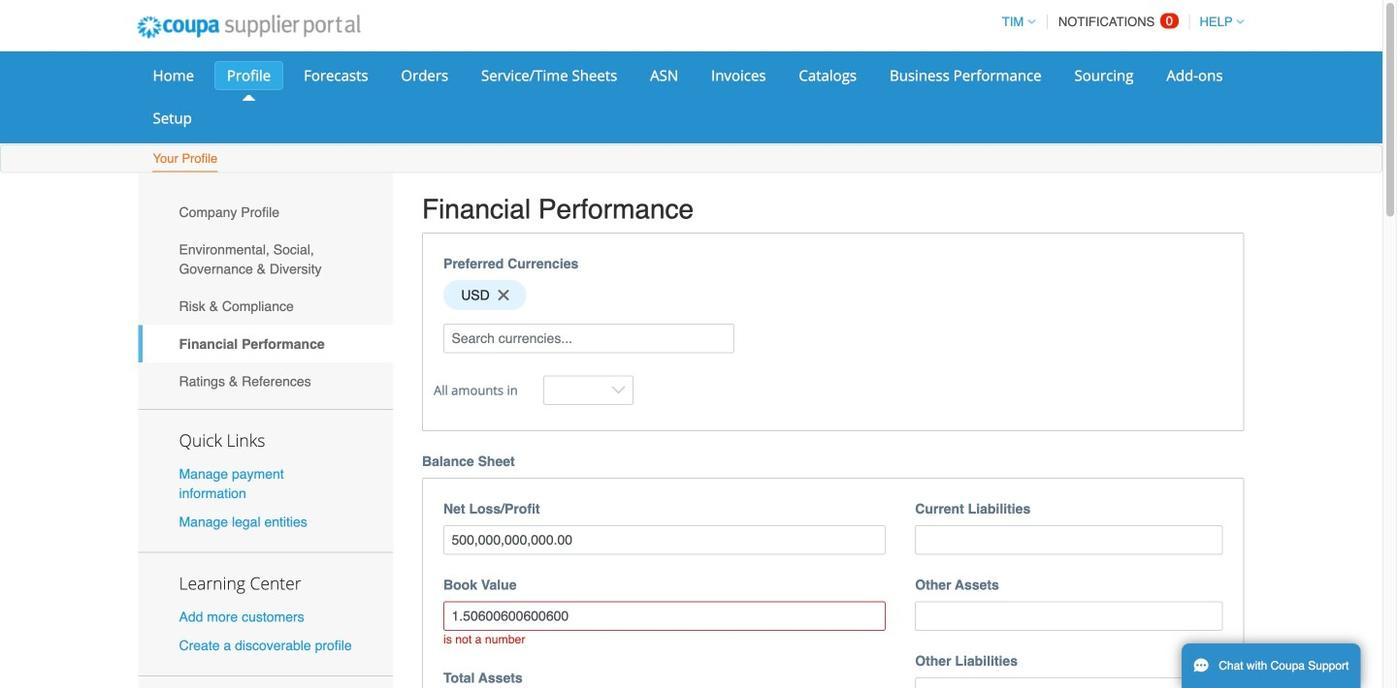 Task type: locate. For each thing, give the bounding box(es) containing it.
selected list box
[[437, 276, 1230, 315]]

option inside the selected list box
[[443, 281, 526, 310]]

coupa supplier portal image
[[124, 3, 374, 51]]

navigation
[[994, 3, 1245, 41]]

option
[[443, 281, 526, 310]]

None text field
[[915, 678, 1223, 689]]

None text field
[[443, 526, 886, 555], [915, 526, 1223, 555], [443, 602, 886, 632], [915, 602, 1223, 632], [443, 526, 886, 555], [915, 526, 1223, 555], [443, 602, 886, 632], [915, 602, 1223, 632]]



Task type: vqa. For each thing, say whether or not it's contained in the screenshot.
Search currencies... field
yes



Task type: describe. For each thing, give the bounding box(es) containing it.
Search currencies... field
[[443, 324, 735, 354]]



